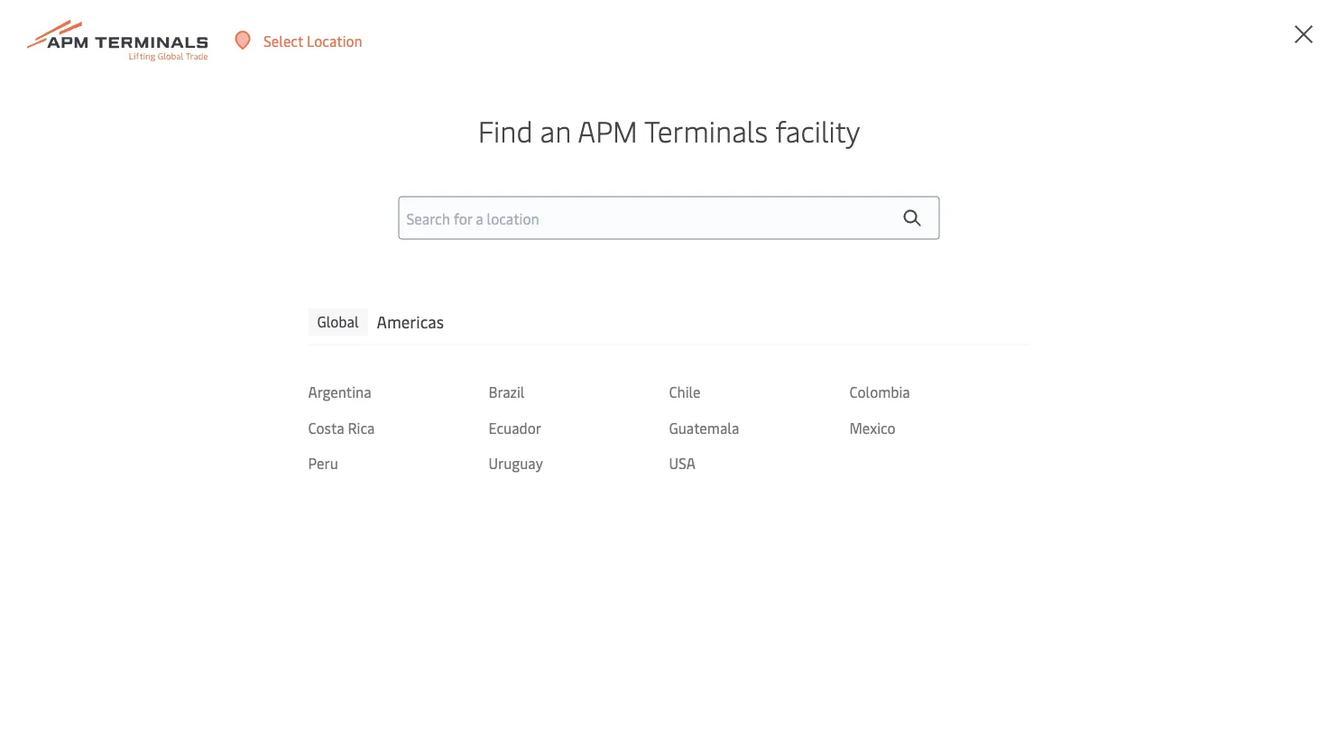 Task type: locate. For each thing, give the bounding box(es) containing it.
ecuador
[[489, 418, 541, 437]]

we've
[[491, 389, 527, 409]]

enter
[[922, 389, 956, 409]]

the right on
[[657, 412, 679, 431]]

0 vertical spatial newsletter
[[491, 325, 613, 360]]

0 horizontal spatial location
[[307, 31, 362, 50]]

usa button
[[669, 453, 850, 473]]

ecuador button
[[489, 418, 669, 437]]

details
[[992, 389, 1035, 409]]

rica
[[348, 418, 375, 437]]

0 vertical spatial create
[[1206, 31, 1248, 50]]

the
[[1060, 389, 1082, 409], [1209, 389, 1230, 409], [657, 412, 679, 431]]

2 select location from the left
[[358, 31, 457, 50]]

global button
[[308, 308, 368, 335]]

1 horizontal spatial select
[[358, 31, 397, 50]]

0 horizontal spatial select
[[263, 31, 303, 50]]

apm
[[578, 111, 638, 149]]

global inside button
[[317, 312, 359, 331]]

to
[[735, 367, 748, 386], [817, 367, 831, 386]]

mexico
[[850, 418, 896, 437]]

and
[[1155, 389, 1179, 409]]

location inside button
[[401, 31, 457, 50]]

newsletter up brazil button
[[491, 325, 613, 360]]

create
[[1206, 31, 1248, 50], [491, 367, 533, 386]]

update
[[1127, 367, 1172, 386]]

chile button
[[669, 382, 850, 402]]

2 location from the left
[[401, 31, 457, 50]]

container terminal illustration image
[[58, 303, 455, 514]]

create inside newsletter subscription create an apmterminals.com account to subscribe to our global newsletter. we'll only send you an update when we've got something we're confident you'll be interested in. simply enter your details via the link below and tick the global newsletter box on the newsletters
[[491, 367, 533, 386]]

1 select from the left
[[263, 31, 303, 50]]

create right /
[[1206, 31, 1248, 50]]

via
[[1039, 389, 1057, 409]]

costa rica button
[[308, 418, 489, 437]]

2 horizontal spatial global
[[859, 367, 901, 386]]

select inside button
[[358, 31, 397, 50]]

2 vertical spatial global
[[491, 412, 533, 431]]

chile
[[669, 382, 701, 402]]

confident
[[665, 389, 727, 409]]

find an apm terminals facility
[[478, 111, 860, 149]]

1 to from the left
[[735, 367, 748, 386]]

colombia button
[[850, 382, 1030, 402]]

1 vertical spatial global
[[859, 367, 901, 386]]

usa
[[669, 453, 696, 473]]

global down we've
[[491, 412, 533, 431]]

1 vertical spatial create
[[491, 367, 533, 386]]

be
[[769, 389, 784, 409]]

login / create account
[[1158, 31, 1304, 50]]

an right you
[[1107, 367, 1123, 386]]

1 horizontal spatial location
[[401, 31, 457, 50]]

1 horizontal spatial to
[[817, 367, 831, 386]]

the right tick
[[1209, 389, 1230, 409]]

to left our
[[817, 367, 831, 386]]

1 horizontal spatial the
[[1060, 389, 1082, 409]]

we'll
[[981, 367, 1012, 386]]

global up in.
[[859, 367, 901, 386]]

global up argentina
[[317, 312, 359, 331]]

guatemala
[[669, 418, 739, 437]]

apmterminals.com
[[556, 367, 677, 386]]

1 horizontal spatial create
[[1206, 31, 1248, 50]]

select
[[263, 31, 303, 50], [358, 31, 397, 50]]

uruguay
[[489, 453, 543, 473]]

an
[[540, 111, 571, 149], [536, 367, 552, 386], [1107, 367, 1123, 386]]

we're
[[628, 389, 662, 409]]

location
[[307, 31, 362, 50], [401, 31, 457, 50]]

0 horizontal spatial create
[[491, 367, 533, 386]]

newsletter down something
[[536, 412, 607, 431]]

create up we've
[[491, 367, 533, 386]]

global
[[317, 312, 359, 331], [859, 367, 901, 386], [491, 412, 533, 431]]

2 select from the left
[[358, 31, 397, 50]]

subscribe
[[752, 367, 814, 386]]

in.
[[857, 389, 872, 409]]

0 horizontal spatial global
[[317, 312, 359, 331]]

select location
[[263, 31, 362, 50], [358, 31, 457, 50]]

when
[[1176, 367, 1211, 386]]

the right via
[[1060, 389, 1082, 409]]

mexico button
[[850, 418, 1030, 437]]

to up you'll
[[735, 367, 748, 386]]

newsletter
[[491, 325, 613, 360], [536, 412, 607, 431]]

0 horizontal spatial to
[[735, 367, 748, 386]]

0 vertical spatial global
[[317, 312, 359, 331]]

2 to from the left
[[817, 367, 831, 386]]

send
[[1046, 367, 1077, 386]]



Task type: vqa. For each thing, say whether or not it's contained in the screenshot.
the Terminals
yes



Task type: describe. For each thing, give the bounding box(es) containing it.
our
[[834, 367, 856, 386]]

an right "find"
[[540, 111, 571, 149]]

simply
[[876, 389, 919, 409]]

Search for a location search field
[[398, 196, 940, 240]]

1 select location from the left
[[263, 31, 362, 50]]

an up got
[[536, 367, 552, 386]]

brazil button
[[489, 382, 669, 402]]

login
[[1158, 31, 1193, 50]]

costa
[[308, 418, 344, 437]]

create for newsletter
[[491, 367, 533, 386]]

you
[[1080, 367, 1104, 386]]

your
[[960, 389, 988, 409]]

guatemala button
[[669, 418, 850, 437]]

newsletter subscription create an apmterminals.com account to subscribe to our global newsletter. we'll only send you an update when we've got something we're confident you'll be interested in. simply enter your details via the link below and tick the global newsletter box on the newsletters
[[491, 325, 1230, 431]]

1 location from the left
[[307, 31, 362, 50]]

colombia
[[850, 382, 910, 402]]

newsletter.
[[904, 367, 977, 386]]

only
[[1015, 367, 1043, 386]]

terminals
[[644, 111, 768, 149]]

tick
[[1182, 389, 1206, 409]]

peru button
[[308, 453, 489, 473]]

1 horizontal spatial global
[[491, 412, 533, 431]]

americas button
[[377, 308, 444, 335]]

you'll
[[730, 389, 765, 409]]

interested
[[788, 389, 854, 409]]

brazil
[[489, 382, 525, 402]]

2 horizontal spatial the
[[1209, 389, 1230, 409]]

something
[[556, 389, 625, 409]]

costa rica
[[308, 418, 375, 437]]

on
[[638, 412, 654, 431]]

0 horizontal spatial the
[[657, 412, 679, 431]]

link
[[1085, 389, 1108, 409]]

login / create account link
[[1125, 0, 1304, 81]]

account
[[1251, 31, 1304, 50]]

create for login
[[1206, 31, 1248, 50]]

box
[[611, 412, 634, 431]]

uruguay button
[[489, 453, 669, 473]]

select location inside button
[[358, 31, 457, 50]]

facility
[[775, 111, 860, 149]]

To text field
[[424, 627, 547, 670]]

argentina
[[308, 382, 371, 402]]

peru
[[308, 453, 338, 473]]

subscription
[[619, 325, 758, 360]]

account
[[680, 367, 731, 386]]

1 vertical spatial newsletter
[[536, 412, 607, 431]]

subscribe
[[491, 457, 556, 476]]

got
[[531, 389, 552, 409]]

find
[[478, 111, 533, 149]]

below
[[1112, 389, 1151, 409]]

select location button
[[329, 30, 457, 50]]

/
[[1196, 31, 1202, 50]]

From text field
[[241, 627, 364, 670]]

americas
[[377, 310, 444, 333]]

newsletters
[[682, 412, 760, 431]]

argentina button
[[308, 382, 489, 402]]



